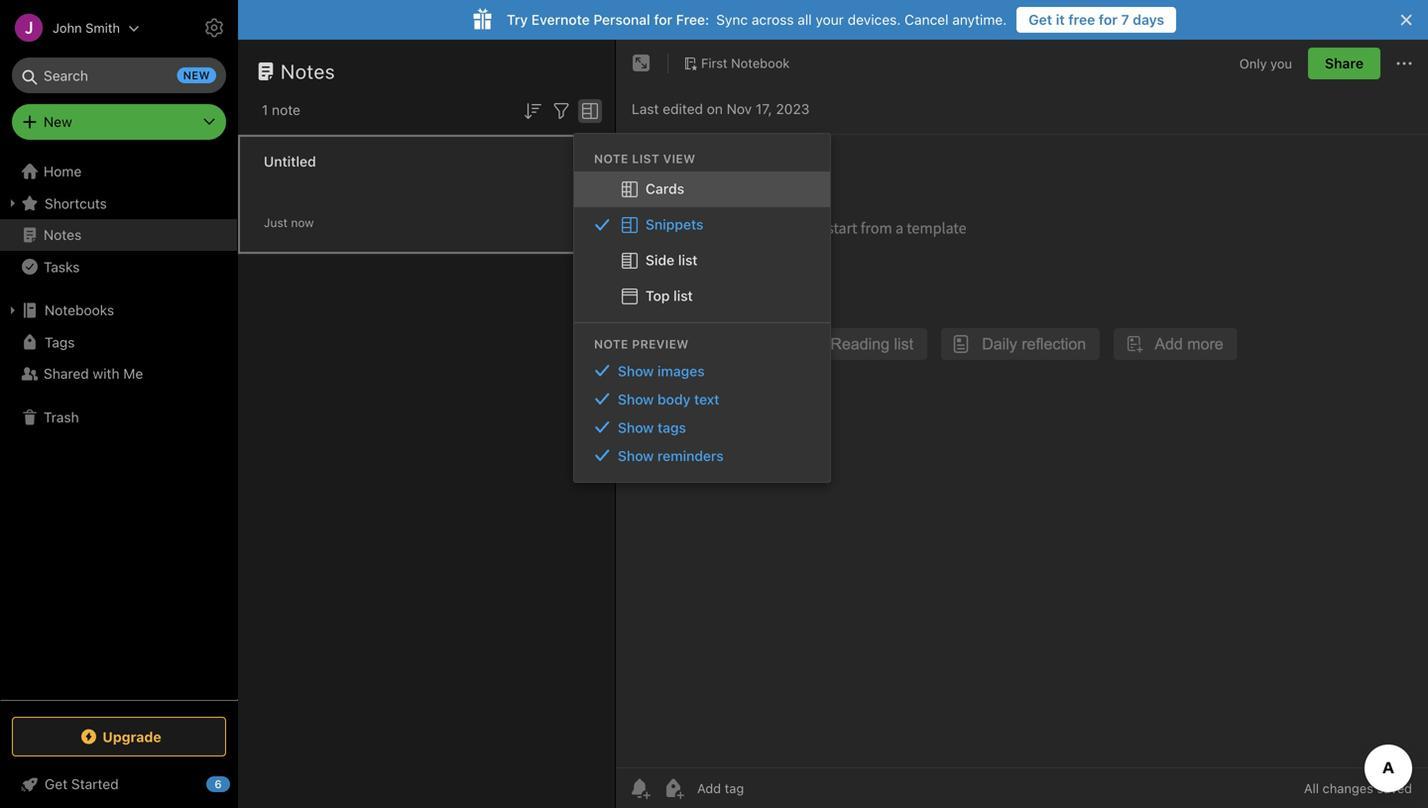 Task type: vqa. For each thing, say whether or not it's contained in the screenshot.
new search field
yes



Task type: describe. For each thing, give the bounding box(es) containing it.
list for side list
[[678, 252, 698, 268]]

notebooks link
[[0, 295, 237, 326]]

evernote
[[532, 11, 590, 28]]

note window element
[[616, 40, 1429, 808]]

tags
[[658, 419, 686, 436]]

all changes saved
[[1304, 781, 1413, 796]]

text
[[694, 391, 720, 408]]

share
[[1325, 55, 1364, 71]]

upgrade button
[[12, 717, 226, 757]]

notebooks
[[45, 302, 114, 318]]

get started
[[45, 776, 119, 793]]

cards menu item
[[574, 171, 830, 207]]

trash link
[[0, 402, 237, 434]]

show reminders link
[[574, 442, 830, 470]]

free
[[1069, 11, 1095, 28]]

2023
[[776, 101, 810, 117]]

show for show images
[[618, 363, 654, 379]]

top list link
[[574, 279, 830, 314]]

side list link
[[574, 243, 830, 279]]

note for note preview
[[594, 337, 629, 351]]

17,
[[756, 101, 772, 117]]

get it free for 7 days button
[[1017, 7, 1177, 33]]

tags button
[[0, 326, 237, 358]]

across
[[752, 11, 794, 28]]

tags
[[45, 334, 75, 350]]

for for 7
[[1099, 11, 1118, 28]]

notebook
[[731, 56, 790, 71]]

your
[[816, 11, 844, 28]]

more actions image
[[1393, 52, 1417, 75]]

new button
[[12, 104, 226, 140]]

add tag image
[[662, 777, 685, 801]]

it
[[1056, 11, 1065, 28]]

nov
[[727, 101, 752, 117]]

dropdown list menu containing cards
[[574, 171, 830, 314]]

dropdown list menu containing show images
[[574, 357, 830, 470]]

7
[[1122, 11, 1130, 28]]

home link
[[0, 156, 238, 187]]

try
[[507, 11, 528, 28]]

top list
[[646, 288, 693, 304]]

show for show body text
[[618, 391, 654, 408]]

top
[[646, 288, 670, 304]]

just now
[[264, 216, 314, 230]]

only you
[[1240, 56, 1293, 71]]

side list
[[646, 252, 698, 268]]

Search text field
[[26, 58, 212, 93]]

you
[[1271, 56, 1293, 71]]

shortcuts button
[[0, 187, 237, 219]]

Add filters field
[[550, 97, 573, 123]]

add filters image
[[550, 99, 573, 123]]

shared
[[44, 366, 89, 382]]

images
[[658, 363, 705, 379]]

tasks
[[44, 259, 80, 275]]

View options field
[[573, 97, 602, 123]]

home
[[44, 163, 82, 180]]

now
[[291, 216, 314, 230]]

show tags
[[618, 419, 686, 436]]

list for top list
[[674, 288, 693, 304]]

Help and Learning task checklist field
[[0, 769, 238, 801]]

show images link
[[574, 357, 830, 385]]

shortcuts
[[45, 195, 107, 212]]

all
[[1304, 781, 1319, 796]]

reminders
[[658, 448, 724, 464]]

note list view
[[594, 152, 696, 165]]

click to collapse image
[[231, 772, 246, 796]]

add a reminder image
[[628, 777, 652, 801]]

john
[[53, 20, 82, 35]]

preview
[[632, 337, 689, 351]]

upgrade
[[102, 729, 161, 745]]

get for get started
[[45, 776, 68, 793]]

body
[[658, 391, 691, 408]]

changes
[[1323, 781, 1374, 796]]

snippets link
[[574, 207, 830, 243]]

first notebook button
[[677, 50, 797, 77]]

show body text link
[[574, 385, 830, 413]]

Note Editor text field
[[616, 135, 1429, 768]]



Task type: locate. For each thing, give the bounding box(es) containing it.
show for show reminders
[[618, 448, 654, 464]]

notes inside tree
[[44, 227, 82, 243]]

get left started on the bottom left of the page
[[45, 776, 68, 793]]

1 note from the top
[[594, 152, 629, 165]]

show up show tags
[[618, 391, 654, 408]]

notes up note at left
[[281, 60, 335, 83]]

0 vertical spatial notes
[[281, 60, 335, 83]]

show down note preview
[[618, 363, 654, 379]]

show body text
[[618, 391, 720, 408]]

try evernote personal for free: sync across all your devices. cancel anytime.
[[507, 11, 1007, 28]]

get it free for 7 days
[[1029, 11, 1165, 28]]

untitled
[[264, 153, 316, 170]]

first
[[701, 56, 728, 71]]

0 vertical spatial get
[[1029, 11, 1053, 28]]

notes
[[281, 60, 335, 83], [44, 227, 82, 243]]

0 vertical spatial note
[[594, 152, 629, 165]]

1 vertical spatial dropdown list menu
[[574, 357, 830, 470]]

list inside top list link
[[674, 288, 693, 304]]

show left tags
[[618, 419, 654, 436]]

smith
[[85, 20, 120, 35]]

1 dropdown list menu from the top
[[574, 171, 830, 314]]

1 show from the top
[[618, 363, 654, 379]]

1 horizontal spatial notes
[[281, 60, 335, 83]]

devices.
[[848, 11, 901, 28]]

Add tag field
[[695, 780, 844, 797]]

0 vertical spatial list
[[678, 252, 698, 268]]

show tags link
[[574, 413, 830, 442]]

show reminders
[[618, 448, 724, 464]]

shared with me
[[44, 366, 143, 382]]

0 horizontal spatial get
[[45, 776, 68, 793]]

note left preview
[[594, 337, 629, 351]]

new
[[44, 114, 72, 130]]

1 horizontal spatial get
[[1029, 11, 1053, 28]]

get left it at the right of the page
[[1029, 11, 1053, 28]]

saved
[[1377, 781, 1413, 796]]

last
[[632, 101, 659, 117]]

list
[[632, 152, 660, 165]]

john smith
[[53, 20, 120, 35]]

2 dropdown list menu from the top
[[574, 357, 830, 470]]

note
[[594, 152, 629, 165], [594, 337, 629, 351]]

on
[[707, 101, 723, 117]]

get for get it free for 7 days
[[1029, 11, 1053, 28]]

tasks button
[[0, 251, 237, 283]]

list right top
[[674, 288, 693, 304]]

sync
[[716, 11, 748, 28]]

trash
[[44, 409, 79, 426]]

notes link
[[0, 219, 237, 251]]

just
[[264, 216, 288, 230]]

first notebook
[[701, 56, 790, 71]]

4 show from the top
[[618, 448, 654, 464]]

1 vertical spatial notes
[[44, 227, 82, 243]]

settings image
[[202, 16, 226, 40]]

edited
[[663, 101, 703, 117]]

Account field
[[0, 8, 140, 48]]

note left list
[[594, 152, 629, 165]]

snippets
[[646, 216, 704, 233]]

dropdown list menu
[[574, 171, 830, 314], [574, 357, 830, 470]]

view
[[663, 152, 696, 165]]

list right side
[[678, 252, 698, 268]]

get inside button
[[1029, 11, 1053, 28]]

new
[[183, 69, 210, 82]]

me
[[123, 366, 143, 382]]

days
[[1133, 11, 1165, 28]]

1 vertical spatial list
[[674, 288, 693, 304]]

get
[[1029, 11, 1053, 28], [45, 776, 68, 793]]

anytime.
[[953, 11, 1007, 28]]

get inside the help and learning task checklist field
[[45, 776, 68, 793]]

expand notebooks image
[[5, 303, 21, 318]]

tree containing home
[[0, 156, 238, 699]]

with
[[93, 366, 120, 382]]

tree
[[0, 156, 238, 699]]

1 note
[[262, 102, 301, 118]]

0 horizontal spatial for
[[654, 11, 673, 28]]

cancel
[[905, 11, 949, 28]]

2 for from the left
[[1099, 11, 1118, 28]]

notes up the "tasks"
[[44, 227, 82, 243]]

share button
[[1308, 48, 1381, 79]]

1 for from the left
[[654, 11, 673, 28]]

note for note list view
[[594, 152, 629, 165]]

personal
[[594, 11, 651, 28]]

all
[[798, 11, 812, 28]]

side
[[646, 252, 675, 268]]

1 vertical spatial get
[[45, 776, 68, 793]]

2 show from the top
[[618, 391, 654, 408]]

note preview
[[594, 337, 689, 351]]

1
[[262, 102, 268, 118]]

note
[[272, 102, 301, 118]]

last edited on nov 17, 2023
[[632, 101, 810, 117]]

expand note image
[[630, 52, 654, 75]]

free:
[[676, 11, 709, 28]]

3 show from the top
[[618, 419, 654, 436]]

for left free:
[[654, 11, 673, 28]]

show down show tags
[[618, 448, 654, 464]]

for
[[654, 11, 673, 28], [1099, 11, 1118, 28]]

cards link
[[574, 171, 830, 207]]

new search field
[[26, 58, 216, 93]]

show
[[618, 363, 654, 379], [618, 391, 654, 408], [618, 419, 654, 436], [618, 448, 654, 464]]

tooltip
[[479, 52, 586, 91]]

More actions field
[[1393, 48, 1417, 79]]

6
[[215, 778, 222, 791]]

1 horizontal spatial for
[[1099, 11, 1118, 28]]

1 vertical spatial note
[[594, 337, 629, 351]]

show images
[[618, 363, 705, 379]]

for left 7
[[1099, 11, 1118, 28]]

Sort options field
[[521, 97, 545, 123]]

0 vertical spatial dropdown list menu
[[574, 171, 830, 314]]

shared with me link
[[0, 358, 237, 390]]

for for free:
[[654, 11, 673, 28]]

show for show tags
[[618, 419, 654, 436]]

list inside side list link
[[678, 252, 698, 268]]

cards
[[646, 181, 685, 197]]

for inside get it free for 7 days button
[[1099, 11, 1118, 28]]

2 note from the top
[[594, 337, 629, 351]]

0 horizontal spatial notes
[[44, 227, 82, 243]]

started
[[71, 776, 119, 793]]

list
[[678, 252, 698, 268], [674, 288, 693, 304]]

only
[[1240, 56, 1267, 71]]



